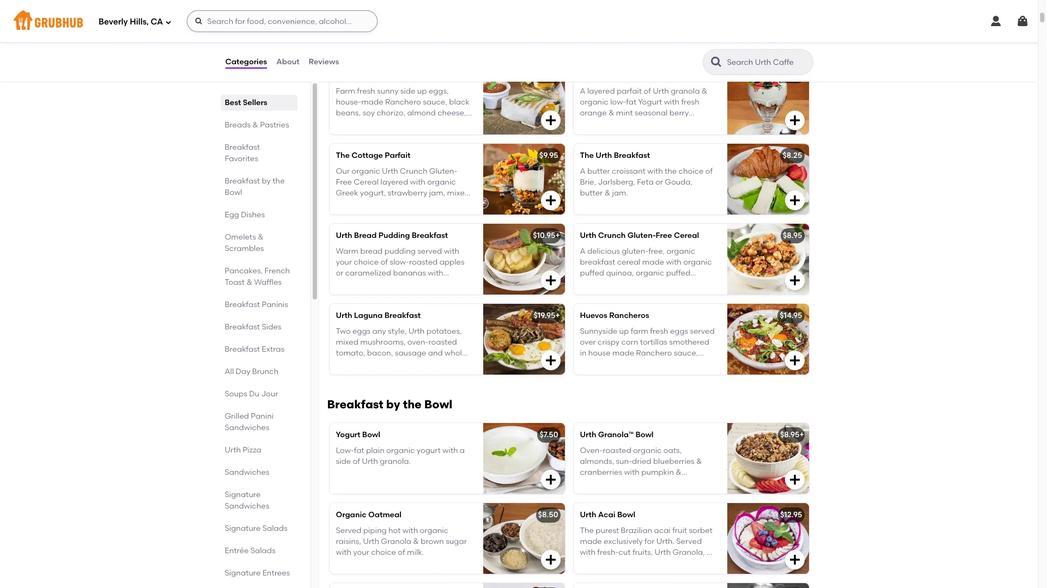 Task type: locate. For each thing, give the bounding box(es) containing it.
bacon,
[[367, 349, 393, 358]]

+ for $8.95
[[800, 431, 804, 440]]

& down low-
[[609, 109, 614, 118]]

brie,
[[580, 178, 596, 187]]

bowl up the egg
[[225, 188, 242, 197]]

0 vertical spatial cereal
[[354, 178, 379, 187]]

0 horizontal spatial fat
[[354, 446, 364, 455]]

0 vertical spatial a
[[580, 86, 586, 96]]

1 signature from the top
[[225, 491, 261, 500]]

1 vertical spatial mixed
[[447, 189, 470, 198]]

Search Urth Caffe search field
[[726, 57, 810, 68]]

best sellers tab
[[225, 97, 293, 108]]

urth inside served piping hot with organic raisins, urth granola & brown sugar with your choice of milk.
[[363, 537, 379, 547]]

breakfast favorites tab
[[225, 142, 293, 165]]

by inside breakfast by the bowl
[[262, 177, 271, 186]]

or
[[656, 178, 663, 187], [336, 269, 344, 278]]

2 horizontal spatial mixed
[[447, 189, 470, 198]]

breakfast by the bowl up yogurt bowl
[[327, 398, 453, 412]]

on
[[418, 28, 428, 38]]

signature inside 'signature sandwiches'
[[225, 491, 261, 500]]

seasonal right mint
[[635, 109, 668, 118]]

breakfast inside 'tab'
[[225, 345, 260, 354]]

the
[[665, 167, 677, 176], [273, 177, 285, 186], [403, 398, 422, 412]]

1 vertical spatial your
[[353, 548, 369, 558]]

breakfast down favorites
[[225, 177, 260, 186]]

seasonal down strawberry
[[380, 200, 413, 209]]

1 vertical spatial a
[[460, 446, 465, 455]]

0 vertical spatial sandwiches
[[225, 423, 269, 433]]

sandwiches down grilled
[[225, 423, 269, 433]]

with up the "l.a.!"
[[428, 269, 443, 278]]

signature for signature sandwiches
[[225, 491, 261, 500]]

milk. down caramelized
[[371, 280, 388, 289]]

urth laguna breakfast
[[336, 311, 421, 321]]

urth down piping
[[363, 537, 379, 547]]

organic inside the a layered parfait of urth granola & organic low-fat yogurt with fresh orange & mint seasonal berry ambrosia.
[[580, 98, 609, 107]]

served inside served piping hot with organic raisins, urth granola & brown sugar with your choice of milk.
[[336, 526, 362, 536]]

1 a from the top
[[580, 86, 586, 96]]

banana nut oatmeal image
[[727, 584, 809, 589]]

soups du jour tab
[[225, 389, 293, 400]]

organic up orange
[[580, 98, 609, 107]]

organic up granola.
[[386, 446, 415, 455]]

a up orange
[[580, 86, 586, 96]]

a inside low-fat plain organic yogurt with a side of urth granola.
[[460, 446, 465, 455]]

favorites
[[225, 154, 258, 164]]

1 vertical spatial yogurt
[[336, 431, 361, 440]]

jour
[[261, 390, 278, 399]]

1 vertical spatial gluten-
[[628, 231, 656, 241]]

mixed up all
[[447, 189, 470, 198]]

served
[[336, 40, 362, 49], [336, 526, 362, 536]]

mixed inside our organic urth crunch gluten- free cereal layered with organic greek yogurt, strawberry jam, mixed berries and seasonal fruit. (served all day)
[[447, 189, 470, 198]]

3 sandwiches from the top
[[225, 502, 269, 511]]

1 horizontal spatial a
[[460, 446, 465, 455]]

reviews
[[309, 57, 339, 66]]

bowl
[[225, 188, 242, 197], [424, 398, 453, 412], [362, 431, 380, 440], [636, 431, 654, 440], [617, 511, 636, 520]]

and left the whole
[[428, 349, 443, 358]]

2 vertical spatial choice
[[371, 548, 396, 558]]

choice down granola
[[371, 548, 396, 558]]

$19.95
[[534, 311, 556, 321]]

0 vertical spatial and
[[363, 200, 378, 209]]

served inside omelet with avocado, jack cheese, mild chilies, roma tomatoes, mayonnaise & lettuce on a rustic roll. served with mixed greens salad upon request.
[[336, 40, 362, 49]]

1 horizontal spatial cereal
[[674, 231, 699, 241]]

1 vertical spatial choice
[[354, 258, 379, 267]]

jarlsberg,
[[598, 178, 635, 187]]

fat
[[626, 98, 637, 107], [354, 446, 364, 455]]

+ for $19.95
[[556, 311, 560, 321]]

by down breakfast favorites tab
[[262, 177, 271, 186]]

two
[[336, 327, 351, 336]]

1 vertical spatial by
[[386, 398, 400, 412]]

2 vertical spatial +
[[800, 431, 804, 440]]

butter up brie,
[[587, 167, 610, 176]]

0 horizontal spatial breakfast by the bowl
[[225, 177, 285, 197]]

the egg sandwich image
[[483, 0, 565, 55]]

yogurt bowl image
[[483, 424, 565, 494]]

breakfast by the bowl up dishes
[[225, 177, 285, 197]]

1 vertical spatial the
[[273, 177, 285, 186]]

$14.95 for "huevos rancheros" image at the bottom of page
[[780, 311, 803, 321]]

1 vertical spatial +
[[556, 311, 560, 321]]

urth left pizza
[[225, 446, 241, 455]]

pizza
[[243, 446, 261, 455]]

or up steamed
[[336, 269, 344, 278]]

sandwiches down the urth pizza
[[225, 468, 269, 477]]

1 vertical spatial sandwiches
[[225, 468, 269, 477]]

roasted down served
[[409, 258, 438, 267]]

1 served from the top
[[336, 40, 362, 49]]

0 vertical spatial by
[[262, 177, 271, 186]]

0 vertical spatial signature
[[225, 491, 261, 500]]

served up upon
[[336, 40, 362, 49]]

& right granola
[[702, 86, 708, 96]]

0 vertical spatial layered
[[587, 86, 615, 96]]

with up request.
[[363, 40, 379, 49]]

by up low-fat plain organic yogurt with a side of urth granola.
[[386, 398, 400, 412]]

breakfast up day at the left of the page
[[225, 345, 260, 354]]

0 vertical spatial yogurt
[[638, 98, 662, 107]]

a up brie,
[[580, 167, 586, 176]]

toast
[[225, 278, 245, 287]]

butter down brie,
[[580, 189, 603, 198]]

a inside the a layered parfait of urth granola & organic low-fat yogurt with fresh orange & mint seasonal berry ambrosia.
[[580, 86, 586, 96]]

breakfast burrito image
[[727, 0, 809, 55]]

layered up low-
[[587, 86, 615, 96]]

sellers
[[243, 98, 267, 107]]

the down breakfast favorites tab
[[273, 177, 285, 186]]

oatmeal
[[368, 511, 402, 520]]

cereal up yogurt,
[[354, 178, 379, 187]]

the up brie,
[[580, 151, 594, 160]]

0 vertical spatial seasonal
[[635, 109, 668, 118]]

organic up brown on the bottom of the page
[[420, 526, 449, 536]]

0 horizontal spatial yogurt
[[336, 431, 361, 440]]

mixed inside omelet with avocado, jack cheese, mild chilies, roma tomatoes, mayonnaise & lettuce on a rustic roll. served with mixed greens salad upon request.
[[381, 40, 403, 49]]

0 vertical spatial +
[[556, 231, 560, 241]]

0 horizontal spatial or
[[336, 269, 344, 278]]

the urth breakfast
[[580, 151, 650, 160]]

the inside breakfast by the bowl
[[273, 177, 285, 186]]

1 horizontal spatial the
[[389, 280, 403, 289]]

organic
[[336, 511, 367, 520]]

urth down parfait
[[382, 167, 398, 176]]

1 vertical spatial served
[[336, 526, 362, 536]]

signature for signature salads
[[225, 524, 261, 534]]

roasted down potatoes,
[[429, 338, 457, 347]]

served up raisins,
[[336, 526, 362, 536]]

wheat
[[336, 360, 359, 369]]

signature down entrée
[[225, 569, 261, 578]]

free inside our organic urth crunch gluten- free cereal layered with organic greek yogurt, strawberry jam, mixed berries and seasonal fruit. (served all day)
[[336, 178, 352, 187]]

bowl right granola™
[[636, 431, 654, 440]]

1 horizontal spatial mixed
[[381, 40, 403, 49]]

the up yogurt
[[403, 398, 422, 412]]

urth laguna breakfast image
[[483, 304, 565, 375]]

a right yogurt
[[460, 446, 465, 455]]

organic inside served piping hot with organic raisins, urth granola & brown sugar with your choice of milk.
[[420, 526, 449, 536]]

& inside pancakes, french toast & waffles
[[247, 278, 252, 287]]

layered
[[587, 86, 615, 96], [381, 178, 408, 187]]

1 vertical spatial milk.
[[407, 548, 424, 558]]

best sellers
[[225, 98, 267, 107]]

fat down the parfait
[[626, 98, 637, 107]]

2 sandwiches from the top
[[225, 468, 269, 477]]

with right yogurt
[[443, 446, 458, 455]]

+ for $10.95
[[556, 231, 560, 241]]

organic
[[580, 98, 609, 107], [352, 167, 380, 176], [427, 178, 456, 187], [386, 446, 415, 455], [420, 526, 449, 536]]

strawberry
[[388, 189, 427, 198]]

the urth breakfast image
[[727, 144, 809, 215]]

1 horizontal spatial your
[[353, 548, 369, 558]]

organic inside low-fat plain organic yogurt with a side of urth granola.
[[386, 446, 415, 455]]

2 vertical spatial sandwiches
[[225, 502, 269, 511]]

with inside low-fat plain organic yogurt with a side of urth granola.
[[443, 446, 458, 455]]

svg image for urth laguna breakfast image
[[544, 354, 557, 368]]

urth pizza
[[225, 446, 261, 455]]

1 horizontal spatial and
[[428, 349, 443, 358]]

all day brunch
[[225, 367, 278, 377]]

svg image for urth bread pudding breakfast image
[[544, 274, 557, 287]]

$14.95 button
[[329, 64, 565, 135]]

1 vertical spatial $8.95
[[783, 231, 803, 241]]

and inside the two eggs any style, urth potatoes, mixed mushrooms, oven-roasted tomato, bacon, sausage and whole wheat toast.
[[428, 349, 443, 358]]

0 vertical spatial milk.
[[371, 280, 388, 289]]

entrée salads tab
[[225, 546, 293, 557]]

0 vertical spatial gluten-
[[429, 167, 457, 176]]

2 a from the top
[[580, 167, 586, 176]]

salads up entrée salads tab
[[263, 524, 288, 534]]

1 vertical spatial crunch
[[598, 231, 626, 241]]

layered up strawberry
[[381, 178, 408, 187]]

2 vertical spatial the
[[403, 398, 422, 412]]

mixed up tomato,
[[336, 338, 359, 347]]

urth inside our organic urth crunch gluten- free cereal layered with organic greek yogurt, strawberry jam, mixed berries and seasonal fruit. (served all day)
[[382, 167, 398, 176]]

1 vertical spatial fat
[[354, 446, 364, 455]]

0 horizontal spatial by
[[262, 177, 271, 186]]

choice up gouda, in the right top of the page
[[679, 167, 704, 176]]

0 horizontal spatial gluten-
[[429, 167, 457, 176]]

$10.95
[[533, 231, 556, 241]]

1 vertical spatial layered
[[381, 178, 408, 187]]

$14.95 for huevos rancheros burrito 'image'
[[536, 71, 558, 80]]

signature entrees
[[225, 569, 290, 578]]

soups du jour
[[225, 390, 278, 399]]

choice up caramelized
[[354, 258, 379, 267]]

milk. down brown on the bottom of the page
[[407, 548, 424, 558]]

& up 'scrambles'
[[258, 233, 264, 242]]

the up 'our'
[[336, 151, 350, 160]]

1 horizontal spatial milk.
[[407, 548, 424, 558]]

Search for food, convenience, alcohol... search field
[[187, 10, 378, 32]]

gluten-
[[429, 167, 457, 176], [628, 231, 656, 241]]

fat down yogurt bowl
[[354, 446, 364, 455]]

sandwiches inside grilled panini sandwiches
[[225, 423, 269, 433]]

acai
[[598, 511, 616, 520]]

of inside warm bread pudding served with your choice of slow-roasted apples or caramelized bananas with steamed milk. the best in l.a.!
[[381, 258, 388, 267]]

roasted
[[409, 258, 438, 267], [429, 338, 457, 347]]

0 vertical spatial salads
[[263, 524, 288, 534]]

gluten- down jam.
[[628, 231, 656, 241]]

urth bread pudding breakfast
[[336, 231, 448, 241]]

the for the cottage parfait
[[336, 151, 350, 160]]

signature up entrée
[[225, 524, 261, 534]]

1 vertical spatial seasonal
[[380, 200, 413, 209]]

organic oatmeal image
[[483, 504, 565, 575]]

& left jam.
[[605, 189, 611, 198]]

signature down sandwiches tab
[[225, 491, 261, 500]]

0 vertical spatial fat
[[626, 98, 637, 107]]

low-
[[611, 98, 626, 107]]

1 horizontal spatial $14.95
[[780, 311, 803, 321]]

by
[[262, 177, 271, 186], [386, 398, 400, 412]]

signature sandwiches tab
[[225, 489, 293, 512]]

0 vertical spatial choice
[[679, 167, 704, 176]]

panini
[[251, 412, 274, 421]]

and down yogurt,
[[363, 200, 378, 209]]

2 served from the top
[[336, 526, 362, 536]]

$14.95
[[536, 71, 558, 80], [780, 311, 803, 321]]

urth up oven-
[[409, 327, 425, 336]]

sandwiches up signature salads
[[225, 502, 269, 511]]

$10.95 +
[[533, 231, 560, 241]]

sandwiches
[[225, 423, 269, 433], [225, 468, 269, 477], [225, 502, 269, 511]]

with down raisins,
[[336, 548, 351, 558]]

signature sandwiches
[[225, 491, 269, 511]]

0 vertical spatial your
[[336, 258, 352, 267]]

0 vertical spatial the
[[665, 167, 677, 176]]

breakfast up favorites
[[225, 143, 260, 152]]

$14.95 inside $14.95 button
[[536, 71, 558, 80]]

the up gouda, in the right top of the page
[[665, 167, 677, 176]]

roasted inside the two eggs any style, urth potatoes, mixed mushrooms, oven-roasted tomato, bacon, sausage and whole wheat toast.
[[429, 338, 457, 347]]

0 vertical spatial crunch
[[400, 167, 428, 176]]

berries
[[336, 200, 361, 209]]

urth granola™ bowl
[[580, 431, 654, 440]]

1 vertical spatial free
[[656, 231, 672, 241]]

roasted inside warm bread pudding served with your choice of slow-roasted apples or caramelized bananas with steamed milk. the best in l.a.!
[[409, 258, 438, 267]]

1 vertical spatial signature
[[225, 524, 261, 534]]

a inside a butter croissant with the choice of brie, jarlsberg, feta or gouda, butter & jam.
[[580, 167, 586, 176]]

all
[[225, 367, 234, 377]]

crunch down jam.
[[598, 231, 626, 241]]

crunch
[[400, 167, 428, 176], [598, 231, 626, 241]]

0 vertical spatial $8.95
[[783, 71, 803, 80]]

extras
[[262, 345, 285, 354]]

0 horizontal spatial and
[[363, 200, 378, 209]]

1 vertical spatial salads
[[251, 547, 276, 556]]

the left best
[[389, 280, 403, 289]]

fat inside the a layered parfait of urth granola & organic low-fat yogurt with fresh orange & mint seasonal berry ambrosia.
[[626, 98, 637, 107]]

with up apples
[[444, 247, 460, 256]]

0 vertical spatial $14.95
[[536, 71, 558, 80]]

gluten- up jam,
[[429, 167, 457, 176]]

0 horizontal spatial layered
[[381, 178, 408, 187]]

the inside warm bread pudding served with your choice of slow-roasted apples or caramelized bananas with steamed milk. the best in l.a.!
[[389, 280, 403, 289]]

cottage
[[352, 151, 383, 160]]

& down roma
[[383, 28, 389, 38]]

mixed down the lettuce
[[381, 40, 403, 49]]

1 horizontal spatial layered
[[587, 86, 615, 96]]

breakfast extras
[[225, 345, 285, 354]]

the
[[336, 151, 350, 160], [580, 151, 594, 160], [389, 280, 403, 289]]

0 horizontal spatial the
[[336, 151, 350, 160]]

the for the urth breakfast
[[580, 151, 594, 160]]

lettuce
[[391, 28, 417, 38]]

0 horizontal spatial seasonal
[[380, 200, 413, 209]]

0 horizontal spatial your
[[336, 258, 352, 267]]

the cottage parfait image
[[483, 144, 565, 215]]

warm
[[336, 247, 359, 256]]

1 vertical spatial $14.95
[[780, 311, 803, 321]]

with up feta
[[648, 167, 663, 176]]

svg image for $8.95
[[788, 474, 801, 487]]

greens
[[405, 40, 430, 49]]

yogurt
[[638, 98, 662, 107], [336, 431, 361, 440]]

yogurt inside the a layered parfait of urth granola & organic low-fat yogurt with fresh orange & mint seasonal berry ambrosia.
[[638, 98, 662, 107]]

1 sandwiches from the top
[[225, 423, 269, 433]]

0 horizontal spatial cereal
[[354, 178, 379, 187]]

& inside served piping hot with organic raisins, urth granola & brown sugar with your choice of milk.
[[413, 537, 419, 547]]

urth right $10.95 +
[[580, 231, 596, 241]]

0 vertical spatial served
[[336, 40, 362, 49]]

breakfast favorites
[[225, 143, 260, 164]]

1 vertical spatial or
[[336, 269, 344, 278]]

search icon image
[[710, 56, 723, 69]]

0 vertical spatial free
[[336, 178, 352, 187]]

french
[[265, 267, 290, 276]]

layered inside the a layered parfait of urth granola & organic low-fat yogurt with fresh orange & mint seasonal berry ambrosia.
[[587, 86, 615, 96]]

urth acai bowl
[[580, 511, 636, 520]]

0 vertical spatial breakfast by the bowl
[[225, 177, 285, 197]]

0 horizontal spatial the
[[273, 177, 285, 186]]

a butter croissant with the choice of brie, jarlsberg, feta or gouda, butter & jam.
[[580, 167, 713, 198]]

urth acai bowl image
[[727, 504, 809, 575]]

orange
[[580, 109, 607, 118]]

seasonal
[[635, 109, 668, 118], [380, 200, 413, 209]]

with right hot
[[403, 526, 418, 536]]

sandwiches tab
[[225, 467, 293, 479]]

1 horizontal spatial the
[[403, 398, 422, 412]]

1 horizontal spatial yogurt
[[638, 98, 662, 107]]

1 vertical spatial and
[[428, 349, 443, 358]]

1 horizontal spatial or
[[656, 178, 663, 187]]

breakfast up yogurt bowl
[[327, 398, 384, 412]]

svg image for "huevos rancheros" image at the bottom of page
[[788, 354, 801, 368]]

0 vertical spatial roasted
[[409, 258, 438, 267]]

egg
[[225, 210, 239, 220]]

yogurt down the parfait
[[638, 98, 662, 107]]

1 horizontal spatial by
[[386, 398, 400, 412]]

2 horizontal spatial the
[[665, 167, 677, 176]]

$8.95 for $14.95
[[783, 71, 803, 80]]

cereal
[[354, 178, 379, 187], [674, 231, 699, 241]]

your down warm
[[336, 258, 352, 267]]

roasted for and
[[429, 338, 457, 347]]

0 vertical spatial a
[[430, 28, 435, 38]]

1 horizontal spatial seasonal
[[635, 109, 668, 118]]

upon
[[336, 51, 355, 60]]

of
[[644, 86, 651, 96], [706, 167, 713, 176], [381, 258, 388, 267], [353, 457, 360, 466], [398, 548, 405, 558]]

request.
[[357, 51, 387, 60]]

potatoes,
[[427, 327, 462, 336]]

2 horizontal spatial the
[[580, 151, 594, 160]]

svg image for $14.95
[[544, 114, 557, 127]]

svg image for $12.95
[[788, 554, 801, 567]]

0 horizontal spatial mixed
[[336, 338, 359, 347]]

svg image
[[990, 15, 1003, 28], [195, 17, 203, 26], [544, 34, 557, 47], [544, 114, 557, 127], [544, 194, 557, 207], [544, 474, 557, 487], [788, 474, 801, 487], [544, 554, 557, 567], [788, 554, 801, 567]]

3 signature from the top
[[225, 569, 261, 578]]

pancakes, french toast & waffles tab
[[225, 265, 293, 288]]

2 vertical spatial signature
[[225, 569, 261, 578]]

svg image for $8.50
[[544, 554, 557, 567]]

or inside a butter croissant with the choice of brie, jarlsberg, feta or gouda, butter & jam.
[[656, 178, 663, 187]]

0 vertical spatial butter
[[587, 167, 610, 176]]

urth left granola
[[653, 86, 669, 96]]

yogurt up the low- on the bottom
[[336, 431, 361, 440]]

breakfast by the bowl
[[225, 177, 285, 197], [327, 398, 453, 412]]

crunch down parfait
[[400, 167, 428, 176]]

piping
[[363, 526, 387, 536]]

0 horizontal spatial $14.95
[[536, 71, 558, 80]]

1 horizontal spatial gluten-
[[628, 231, 656, 241]]

2 vertical spatial mixed
[[336, 338, 359, 347]]

signature entrees tab
[[225, 568, 293, 579]]

0 horizontal spatial crunch
[[400, 167, 428, 176]]

0 vertical spatial or
[[656, 178, 663, 187]]

0 horizontal spatial a
[[430, 28, 435, 38]]

urth down plain
[[362, 457, 378, 466]]

svg image for 'the urth parfait' image
[[788, 114, 801, 127]]

& left brown on the bottom of the page
[[413, 537, 419, 547]]

1 horizontal spatial fat
[[626, 98, 637, 107]]

urth bread pudding breakfast image
[[483, 224, 565, 295]]

huevos
[[580, 311, 608, 321]]

your inside warm bread pudding served with your choice of slow-roasted apples or caramelized bananas with steamed milk. the best in l.a.!
[[336, 258, 352, 267]]

svg image
[[1016, 15, 1030, 28], [165, 19, 172, 25], [788, 34, 801, 47], [788, 114, 801, 127], [788, 194, 801, 207], [544, 274, 557, 287], [788, 274, 801, 287], [544, 354, 557, 368], [788, 354, 801, 368]]

with up berry
[[664, 98, 680, 107]]

your down raisins,
[[353, 548, 369, 558]]

or right feta
[[656, 178, 663, 187]]

2 signature from the top
[[225, 524, 261, 534]]

$8.95 for $10.95
[[783, 231, 803, 241]]

omelet with avocado, jack cheese, mild chilies, roma tomatoes, mayonnaise & lettuce on a rustic roll. served with mixed greens salad upon request. button
[[329, 0, 565, 60]]

style,
[[388, 327, 407, 336]]

0 vertical spatial mixed
[[381, 40, 403, 49]]

milk. inside served piping hot with organic raisins, urth granola & brown sugar with your choice of milk.
[[407, 548, 424, 558]]

0 horizontal spatial milk.
[[371, 280, 388, 289]]

best
[[405, 280, 421, 289]]

pudding
[[379, 231, 410, 241]]

& down pancakes,
[[247, 278, 252, 287]]



Task type: describe. For each thing, give the bounding box(es) containing it.
entrée salads
[[225, 547, 276, 556]]

salads for entrée salads
[[251, 547, 276, 556]]

with inside our organic urth crunch gluten- free cereal layered with organic greek yogurt, strawberry jam, mixed berries and seasonal fruit. (served all day)
[[410, 178, 426, 187]]

sides
[[262, 323, 281, 332]]

day
[[236, 367, 250, 377]]

and inside our organic urth crunch gluten- free cereal layered with organic greek yogurt, strawberry jam, mixed berries and seasonal fruit. (served all day)
[[363, 200, 378, 209]]

$8.95 +
[[780, 431, 804, 440]]

& inside omelets & scrambles
[[258, 233, 264, 242]]

breakfast by the bowl tab
[[225, 175, 293, 198]]

with inside a butter croissant with the choice of brie, jarlsberg, feta or gouda, butter & jam.
[[648, 167, 663, 176]]

huevos rancheros image
[[727, 304, 809, 375]]

organic down cottage in the left top of the page
[[352, 167, 380, 176]]

dishes
[[241, 210, 265, 220]]

bowl up yogurt
[[424, 398, 453, 412]]

seasonal inside our organic urth crunch gluten- free cereal layered with organic greek yogurt, strawberry jam, mixed berries and seasonal fruit. (served all day)
[[380, 200, 413, 209]]

of inside the a layered parfait of urth granola & organic low-fat yogurt with fresh orange & mint seasonal berry ambrosia.
[[644, 86, 651, 96]]

svg image for $9.95
[[544, 194, 557, 207]]

choice inside served piping hot with organic raisins, urth granola & brown sugar with your choice of milk.
[[371, 548, 396, 558]]

$7.50
[[540, 431, 558, 440]]

egg dishes tab
[[225, 209, 293, 221]]

all day brunch tab
[[225, 366, 293, 378]]

reviews button
[[308, 43, 340, 82]]

signature salads tab
[[225, 523, 293, 535]]

$9.95
[[540, 151, 558, 160]]

ca
[[151, 17, 163, 27]]

of inside served piping hot with organic raisins, urth granola & brown sugar with your choice of milk.
[[398, 548, 405, 558]]

& inside omelet with avocado, jack cheese, mild chilies, roma tomatoes, mayonnaise & lettuce on a rustic roll. served with mixed greens salad upon request.
[[383, 28, 389, 38]]

best
[[225, 98, 241, 107]]

low-
[[336, 446, 354, 455]]

omelet with avocado, jack cheese, mild chilies, roma tomatoes, mayonnaise & lettuce on a rustic roll. served with mixed greens salad upon request.
[[336, 6, 472, 60]]

breakfast up "breakfast extras"
[[225, 323, 260, 332]]

svg image for $7.50
[[544, 474, 557, 487]]

organic up jam,
[[427, 178, 456, 187]]

huevos rancheros
[[580, 311, 649, 321]]

1 vertical spatial butter
[[580, 189, 603, 198]]

main navigation navigation
[[0, 0, 1038, 43]]

milk. inside warm bread pudding served with your choice of slow-roasted apples or caramelized bananas with steamed milk. the best in l.a.!
[[371, 280, 388, 289]]

omelet
[[336, 6, 364, 16]]

laguna
[[354, 311, 383, 321]]

1 vertical spatial cereal
[[674, 231, 699, 241]]

breakfast paninis tab
[[225, 299, 293, 311]]

breakfast paninis
[[225, 300, 288, 310]]

urth inside the a layered parfait of urth granola & organic low-fat yogurt with fresh orange & mint seasonal berry ambrosia.
[[653, 86, 669, 96]]

breakfast extras tab
[[225, 344, 293, 355]]

cheese,
[[437, 6, 465, 16]]

whole
[[445, 349, 467, 358]]

breads
[[225, 120, 251, 130]]

$19.95 +
[[534, 311, 560, 321]]

brunch
[[252, 367, 278, 377]]

breakfast by the bowl inside tab
[[225, 177, 285, 197]]

pudding
[[385, 247, 416, 256]]

breads & pastries tab
[[225, 119, 293, 131]]

urth crunch gluten-free cereal image
[[727, 224, 809, 295]]

served piping hot with organic raisins, urth granola & brown sugar with your choice of milk.
[[336, 526, 467, 558]]

about
[[276, 57, 300, 66]]

breakfast up style,
[[385, 311, 421, 321]]

bowl up plain
[[362, 431, 380, 440]]

sandwiches inside tab
[[225, 468, 269, 477]]

yogurt bowl
[[336, 431, 380, 440]]

all
[[463, 200, 472, 209]]

the cottage parfait
[[336, 151, 411, 160]]

with inside the a layered parfait of urth granola & organic low-fat yogurt with fresh orange & mint seasonal berry ambrosia.
[[664, 98, 680, 107]]

roasted for bananas
[[409, 258, 438, 267]]

2 vertical spatial $8.95
[[780, 431, 800, 440]]

& right breads
[[253, 120, 258, 130]]

raisins,
[[336, 537, 361, 547]]

apples
[[440, 258, 465, 267]]

grilled
[[225, 412, 249, 421]]

your inside served piping hot with organic raisins, urth granola & brown sugar with your choice of milk.
[[353, 548, 369, 558]]

brown
[[421, 537, 444, 547]]

gluten- inside our organic urth crunch gluten- free cereal layered with organic greek yogurt, strawberry jam, mixed berries and seasonal fruit. (served all day)
[[429, 167, 457, 176]]

the inside a butter croissant with the choice of brie, jarlsberg, feta or gouda, butter & jam.
[[665, 167, 677, 176]]

sugar
[[446, 537, 467, 547]]

ambrosia.
[[580, 120, 618, 129]]

the urth parfait image
[[727, 64, 809, 135]]

slow-
[[390, 258, 409, 267]]

cereal inside our organic urth crunch gluten- free cereal layered with organic greek yogurt, strawberry jam, mixed berries and seasonal fruit. (served all day)
[[354, 178, 379, 187]]

a for a butter croissant with the choice of brie, jarlsberg, feta or gouda, butter & jam.
[[580, 167, 586, 176]]

categories
[[225, 57, 267, 66]]

choice inside warm bread pudding served with your choice of slow-roasted apples or caramelized bananas with steamed milk. the best in l.a.!
[[354, 258, 379, 267]]

waffles
[[254, 278, 282, 287]]

layered inside our organic urth crunch gluten- free cereal layered with organic greek yogurt, strawberry jam, mixed berries and seasonal fruit. (served all day)
[[381, 178, 408, 187]]

fat inside low-fat plain organic yogurt with a side of urth granola.
[[354, 446, 364, 455]]

signature salads
[[225, 524, 288, 534]]

yogurt,
[[360, 189, 386, 198]]

salads for signature salads
[[263, 524, 288, 534]]

bread
[[360, 247, 383, 256]]

two eggs any style, urth potatoes, mixed mushrooms, oven-roasted tomato, bacon, sausage and whole wheat toast.
[[336, 327, 467, 369]]

egg dishes
[[225, 210, 265, 220]]

grilled panini sandwiches tab
[[225, 411, 293, 434]]

1 horizontal spatial crunch
[[598, 231, 626, 241]]

eggs
[[353, 327, 371, 336]]

avocado,
[[383, 6, 418, 16]]

svg image for urth crunch gluten-free cereal image
[[788, 274, 801, 287]]

salad
[[432, 40, 453, 49]]

chilies,
[[354, 17, 379, 27]]

granola
[[671, 86, 700, 96]]

svg image for breakfast burrito image
[[788, 34, 801, 47]]

breakfast sides tab
[[225, 322, 293, 333]]

bread
[[354, 231, 377, 241]]

seasonal inside the a layered parfait of urth granola & organic low-fat yogurt with fresh orange & mint seasonal berry ambrosia.
[[635, 109, 668, 118]]

urth granola™ bowl image
[[727, 424, 809, 494]]

bowl inside breakfast by the bowl
[[225, 188, 242, 197]]

of inside low-fat plain organic yogurt with a side of urth granola.
[[353, 457, 360, 466]]

bowl right acai
[[617, 511, 636, 520]]

jam,
[[429, 189, 445, 198]]

hills,
[[130, 17, 149, 27]]

urth left granola™
[[580, 431, 596, 440]]

svg image for 'the urth breakfast' image at top
[[788, 194, 801, 207]]

entrée
[[225, 547, 249, 556]]

organic oatmeal
[[336, 511, 402, 520]]

croissant
[[612, 167, 646, 176]]

plain
[[366, 446, 385, 455]]

choice inside a butter croissant with the choice of brie, jarlsberg, feta or gouda, butter & jam.
[[679, 167, 704, 176]]

omelets & scrambles tab
[[225, 232, 293, 255]]

berry bowl image
[[483, 584, 565, 589]]

a for a layered parfait of urth granola & organic low-fat yogurt with fresh orange & mint seasonal berry ambrosia.
[[580, 86, 586, 96]]

fresh
[[682, 98, 700, 107]]

signature for signature entrees
[[225, 569, 261, 578]]

crunch inside our organic urth crunch gluten- free cereal layered with organic greek yogurt, strawberry jam, mixed berries and seasonal fruit. (served all day)
[[400, 167, 428, 176]]

urth up croissant
[[596, 151, 612, 160]]

jam.
[[612, 189, 628, 198]]

granola
[[381, 537, 411, 547]]

beverly
[[99, 17, 128, 27]]

mushrooms,
[[360, 338, 406, 347]]

mild
[[336, 17, 352, 27]]

pancakes,
[[225, 267, 263, 276]]

urth inside "tab"
[[225, 446, 241, 455]]

& inside a butter croissant with the choice of brie, jarlsberg, feta or gouda, butter & jam.
[[605, 189, 611, 198]]

or inside warm bread pudding served with your choice of slow-roasted apples or caramelized bananas with steamed milk. the best in l.a.!
[[336, 269, 344, 278]]

huevos rancheros burrito image
[[483, 64, 565, 135]]

sausage
[[395, 349, 426, 358]]

berry
[[670, 109, 689, 118]]

breakfast up served
[[412, 231, 448, 241]]

breakfast sides
[[225, 323, 281, 332]]

oven-
[[408, 338, 429, 347]]

urth pizza tab
[[225, 445, 293, 456]]

breakfast up croissant
[[614, 151, 650, 160]]

urth inside the two eggs any style, urth potatoes, mixed mushrooms, oven-roasted tomato, bacon, sausage and whole wheat toast.
[[409, 327, 425, 336]]

of inside a butter croissant with the choice of brie, jarlsberg, feta or gouda, butter & jam.
[[706, 167, 713, 176]]

toast.
[[361, 360, 382, 369]]

mixed inside the two eggs any style, urth potatoes, mixed mushrooms, oven-roasted tomato, bacon, sausage and whole wheat toast.
[[336, 338, 359, 347]]

urth left acai
[[580, 511, 596, 520]]

paninis
[[262, 300, 288, 310]]

1 horizontal spatial free
[[656, 231, 672, 241]]

yogurt
[[417, 446, 441, 455]]

roma
[[381, 17, 403, 27]]

omelets & scrambles
[[225, 233, 264, 253]]

breakfast down toast
[[225, 300, 260, 310]]

grilled panini sandwiches
[[225, 412, 274, 433]]

urth up warm
[[336, 231, 352, 241]]

parfait
[[617, 86, 642, 96]]

served
[[418, 247, 442, 256]]

a inside omelet with avocado, jack cheese, mild chilies, roma tomatoes, mayonnaise & lettuce on a rustic roll. served with mixed greens salad upon request.
[[430, 28, 435, 38]]

granola™
[[598, 431, 634, 440]]

side
[[336, 457, 351, 466]]

urth up two
[[336, 311, 352, 321]]

with up chilies,
[[365, 6, 381, 16]]

warm bread pudding served with your choice of slow-roasted apples or caramelized bananas with steamed milk. the best in l.a.!
[[336, 247, 465, 289]]

our
[[336, 167, 350, 176]]

pancakes, french toast & waffles
[[225, 267, 290, 287]]

gouda,
[[665, 178, 693, 187]]

du
[[249, 390, 259, 399]]

1 vertical spatial breakfast by the bowl
[[327, 398, 453, 412]]

urth inside low-fat plain organic yogurt with a side of urth granola.
[[362, 457, 378, 466]]

in
[[423, 280, 429, 289]]



Task type: vqa. For each thing, say whether or not it's contained in the screenshot.
bacon,
yes



